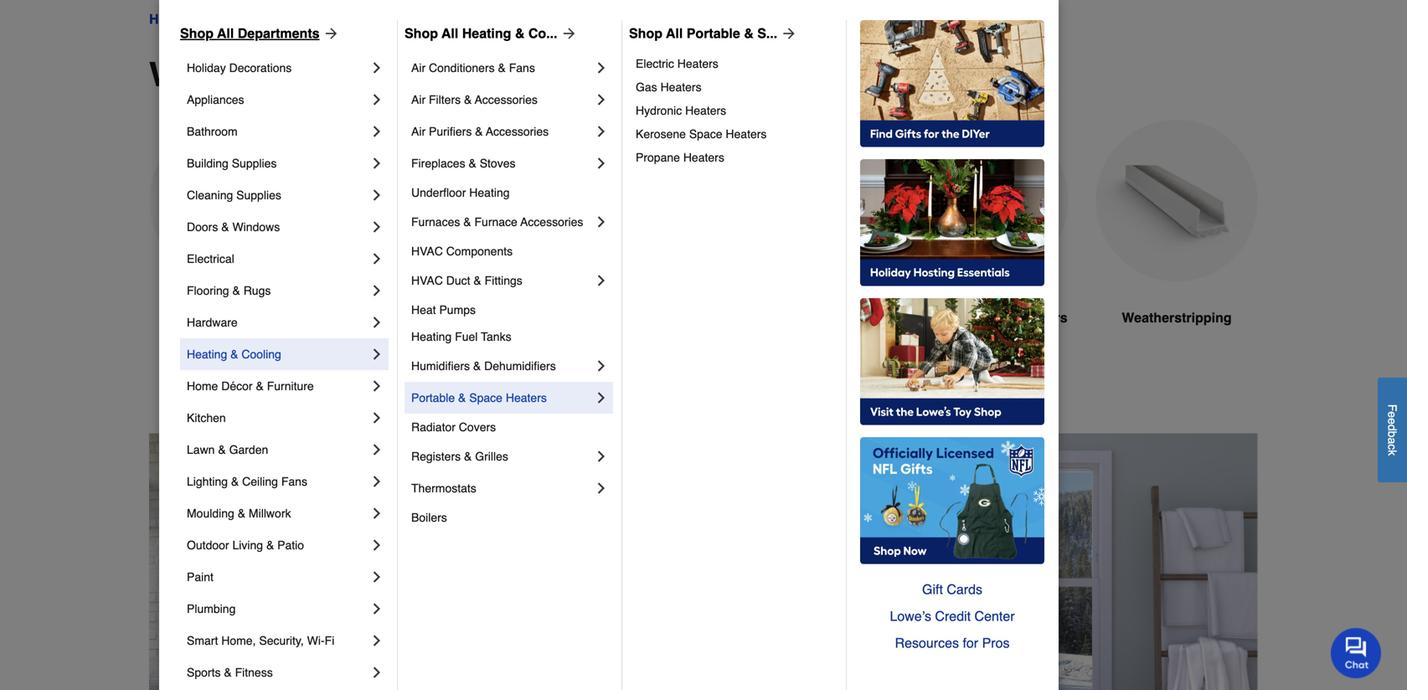 Task type: locate. For each thing, give the bounding box(es) containing it.
accessories
[[475, 93, 538, 106], [486, 125, 549, 138], [521, 215, 583, 229]]

doors & windows link
[[187, 211, 369, 243]]

shop up conditioners
[[405, 26, 438, 41]]

cleaning supplies link
[[187, 179, 369, 211]]

0 horizontal spatial shop
[[180, 26, 214, 41]]

all up conditioners
[[442, 26, 459, 41]]

& right lawn
[[218, 443, 226, 457]]

0 horizontal spatial home
[[149, 11, 186, 27]]

& left patio
[[266, 539, 274, 552]]

supplies up cleaning supplies
[[232, 157, 277, 170]]

3 air from the top
[[411, 125, 426, 138]]

0 horizontal spatial space
[[469, 391, 503, 405]]

0 horizontal spatial portable
[[411, 391, 455, 405]]

heaters down kerosene space heaters
[[684, 151, 725, 164]]

& left rugs
[[232, 284, 240, 297]]

accessories up fireplaces & stoves link
[[486, 125, 549, 138]]

tanks
[[481, 330, 512, 344]]

shop all heating & co... link
[[405, 23, 578, 44]]

grilles
[[475, 450, 509, 463]]

1 vertical spatial accessories
[[486, 125, 549, 138]]

1 all from the left
[[217, 26, 234, 41]]

arrow right image for shop all portable & s...
[[778, 25, 798, 42]]

windows
[[201, 11, 255, 27], [149, 55, 296, 94], [232, 220, 280, 234], [580, 310, 638, 326]]

windows & doors down departments
[[149, 55, 436, 94]]

fans inside lighting & ceiling fans link
[[281, 475, 307, 488]]

0 vertical spatial portable
[[687, 26, 740, 41]]

& up decorations
[[259, 11, 268, 27]]

accessories for furnaces & furnace accessories
[[521, 215, 583, 229]]

portable
[[687, 26, 740, 41], [411, 391, 455, 405]]

& left furnace
[[464, 215, 471, 229]]

pros
[[982, 636, 1010, 651]]

& inside 'windows & doors' link
[[259, 11, 268, 27]]

0 vertical spatial windows & doors
[[201, 11, 308, 27]]

1 horizontal spatial shop
[[405, 26, 438, 41]]

2 horizontal spatial all
[[666, 26, 683, 41]]

chevron right image for plumbing
[[369, 601, 385, 617]]

3 all from the left
[[666, 26, 683, 41]]

fans right 'ceiling'
[[281, 475, 307, 488]]

0 horizontal spatial arrow right image
[[320, 25, 340, 42]]

garage
[[908, 310, 954, 326]]

air inside "link"
[[411, 93, 426, 106]]

windows & doors
[[201, 11, 308, 27], [149, 55, 436, 94]]

air for air filters & accessories
[[411, 93, 426, 106]]

find gifts for the diyer. image
[[860, 20, 1045, 147]]

patio
[[277, 539, 304, 552]]

& inside air filters & accessories "link"
[[464, 93, 472, 106]]

accessories down 'underfloor heating' link
[[521, 215, 583, 229]]

fans for lighting & ceiling fans
[[281, 475, 307, 488]]

doors inside "link"
[[238, 310, 277, 326]]

sports & fitness link
[[187, 657, 369, 689]]

shop all departments
[[180, 26, 320, 41]]

hvac up heat
[[411, 274, 443, 287]]

appliances
[[187, 93, 244, 106]]

2 all from the left
[[442, 26, 459, 41]]

1 vertical spatial supplies
[[236, 189, 281, 202]]

supplies for cleaning supplies
[[236, 189, 281, 202]]

chevron right image for lawn & garden
[[369, 442, 385, 458]]

& inside shop all portable & s... link
[[744, 26, 754, 41]]

chevron right image for paint
[[369, 569, 385, 586]]

& down cleaning supplies
[[221, 220, 229, 234]]

arrow right image for shop all departments
[[320, 25, 340, 42]]

shop up the electric
[[629, 26, 663, 41]]

& inside home décor & furniture link
[[256, 380, 264, 393]]

wi-
[[307, 634, 325, 648]]

& right the décor
[[256, 380, 264, 393]]

plumbing
[[187, 602, 236, 616]]

0 vertical spatial supplies
[[232, 157, 277, 170]]

e up 'b'
[[1386, 418, 1400, 425]]

chevron right image
[[593, 91, 610, 108], [369, 123, 385, 140], [593, 155, 610, 172], [369, 187, 385, 204], [369, 251, 385, 267], [593, 272, 610, 289], [369, 282, 385, 299], [369, 314, 385, 331], [369, 378, 385, 395], [593, 390, 610, 406], [593, 480, 610, 497], [369, 505, 385, 522], [369, 537, 385, 554], [369, 569, 385, 586], [369, 664, 385, 681]]

& left co...
[[515, 26, 525, 41]]

accessories inside "link"
[[475, 93, 538, 106]]

heating
[[462, 26, 511, 41], [469, 186, 510, 199], [411, 330, 452, 344], [187, 348, 227, 361]]

& inside heating & cooling link
[[231, 348, 238, 361]]

heating down the hardware
[[187, 348, 227, 361]]

chevron right image for furnaces & furnace accessories
[[593, 214, 610, 230]]

chevron right image for air purifiers & accessories
[[593, 123, 610, 140]]

0 vertical spatial space
[[689, 127, 723, 141]]

chevron right image for humidifiers & dehumidifiers
[[593, 358, 610, 375]]

hvac down furnaces
[[411, 245, 443, 258]]

& inside hvac duct & fittings link
[[474, 274, 482, 287]]

home link
[[149, 9, 186, 29]]

space up covers
[[469, 391, 503, 405]]

air left filters
[[411, 93, 426, 106]]

chevron right image for cleaning supplies
[[369, 187, 385, 204]]

e up d
[[1386, 411, 1400, 418]]

2 vertical spatial air
[[411, 125, 426, 138]]

exterior doors
[[184, 310, 277, 326]]

& right filters
[[464, 93, 472, 106]]

& left openers
[[1000, 310, 1010, 326]]

hydronic
[[636, 104, 682, 117]]

1 vertical spatial hvac
[[411, 274, 443, 287]]

arrow right image
[[320, 25, 340, 42], [778, 25, 798, 42]]

1 horizontal spatial portable
[[687, 26, 740, 41]]

flooring & rugs link
[[187, 275, 369, 307]]

& left 'ceiling'
[[231, 475, 239, 488]]

hvac duct & fittings
[[411, 274, 523, 287]]

2 shop from the left
[[405, 26, 438, 41]]

kerosene space heaters link
[[636, 122, 834, 146]]

3 shop from the left
[[629, 26, 663, 41]]

supplies down building supplies link
[[236, 189, 281, 202]]

0 vertical spatial home
[[149, 11, 186, 27]]

arrow right image up electric heaters link
[[778, 25, 798, 42]]

0 vertical spatial fans
[[509, 61, 535, 75]]

1 hvac from the top
[[411, 245, 443, 258]]

arrow right image up holiday decorations link
[[320, 25, 340, 42]]

departments
[[238, 26, 320, 41]]

underfloor heating
[[411, 186, 510, 199]]

heaters up kerosene space heaters
[[685, 104, 727, 117]]

millwork
[[249, 507, 291, 520]]

0 vertical spatial accessories
[[475, 93, 538, 106]]

1 shop from the left
[[180, 26, 214, 41]]

gas heaters link
[[636, 75, 834, 99]]

all up holiday decorations
[[217, 26, 234, 41]]

portable up radiator
[[411, 391, 455, 405]]

shop
[[180, 26, 214, 41], [405, 26, 438, 41], [629, 26, 663, 41]]

& down fuel
[[473, 359, 481, 373]]

interior
[[375, 310, 422, 326]]

outdoor
[[187, 539, 229, 552]]

dehumidifiers
[[484, 359, 556, 373]]

building
[[187, 157, 229, 170]]

chevron right image for moulding & millwork
[[369, 505, 385, 522]]

& left millwork
[[238, 507, 246, 520]]

1 vertical spatial air
[[411, 93, 426, 106]]

air left conditioners
[[411, 61, 426, 75]]

security,
[[259, 634, 304, 648]]

1 air from the top
[[411, 61, 426, 75]]

air for air purifiers & accessories
[[411, 125, 426, 138]]

supplies for building supplies
[[232, 157, 277, 170]]

heating down interior doors
[[411, 330, 452, 344]]

home décor & furniture link
[[187, 370, 369, 402]]

hvac components link
[[411, 238, 610, 265]]

hydronic heaters
[[636, 104, 727, 117]]

a barn door with a brown frame, three frosted glass panels, black hardware and a black track. image
[[717, 120, 880, 282]]

& left grilles
[[464, 450, 472, 463]]

interior doors
[[375, 310, 464, 326]]

1 vertical spatial portable
[[411, 391, 455, 405]]

all for departments
[[217, 26, 234, 41]]

fans inside air conditioners & fans link
[[509, 61, 535, 75]]

arrow right image inside shop all portable & s... link
[[778, 25, 798, 42]]

1 horizontal spatial all
[[442, 26, 459, 41]]

& inside sports & fitness link
[[224, 666, 232, 679]]

& right sports
[[224, 666, 232, 679]]

0 horizontal spatial fans
[[281, 475, 307, 488]]

chevron right image for heating & cooling
[[369, 346, 385, 363]]

shop all portable & s...
[[629, 26, 778, 41]]

weatherstripping
[[1122, 310, 1232, 326]]

pumps
[[439, 303, 476, 317]]

2 horizontal spatial shop
[[629, 26, 663, 41]]

2 arrow right image from the left
[[778, 25, 798, 42]]

chevron right image for building supplies
[[369, 155, 385, 172]]

1 horizontal spatial arrow right image
[[778, 25, 798, 42]]

portable up electric heaters link
[[687, 26, 740, 41]]

heaters inside "link"
[[685, 104, 727, 117]]

space
[[689, 127, 723, 141], [469, 391, 503, 405]]

ceiling
[[242, 475, 278, 488]]

hvac for hvac duct & fittings
[[411, 274, 443, 287]]

fans
[[509, 61, 535, 75], [281, 475, 307, 488]]

& up air filters & accessories "link" at the left
[[498, 61, 506, 75]]

accessories down air conditioners & fans link on the top left of the page
[[475, 93, 538, 106]]

a piece of white weatherstripping. image
[[1096, 120, 1258, 282]]

shop up holiday
[[180, 26, 214, 41]]

arrow right image
[[558, 25, 578, 42]]

& inside air purifiers & accessories link
[[475, 125, 483, 138]]

resources for pros link
[[860, 630, 1045, 657]]

2 air from the top
[[411, 93, 426, 106]]

a blue chamberlain garage door opener with two white light panels. image
[[907, 120, 1069, 282]]

a blue six-lite, two-panel, shaker-style exterior door. image
[[149, 120, 312, 282]]

heaters for gas heaters
[[661, 80, 702, 94]]

chevron right image for outdoor living & patio
[[369, 537, 385, 554]]

1 horizontal spatial home
[[187, 380, 218, 393]]

thermostats
[[411, 482, 477, 495]]

& inside portable & space heaters link
[[458, 391, 466, 405]]

1 vertical spatial home
[[187, 380, 218, 393]]

& right purifiers
[[475, 125, 483, 138]]

kitchen
[[187, 411, 226, 425]]

propane heaters
[[636, 151, 725, 164]]

& left 'cooling' on the bottom of the page
[[231, 348, 238, 361]]

heaters down shop all portable & s...
[[678, 57, 719, 70]]

& inside shop all heating & co... link
[[515, 26, 525, 41]]

fans up air filters & accessories "link" at the left
[[509, 61, 535, 75]]

heaters up propane heaters link
[[726, 127, 767, 141]]

windows & doors up decorations
[[201, 11, 308, 27]]

home décor & furniture
[[187, 380, 314, 393]]

air
[[411, 61, 426, 75], [411, 93, 426, 106], [411, 125, 426, 138]]

1 arrow right image from the left
[[320, 25, 340, 42]]

& right duct
[[474, 274, 482, 287]]

0 horizontal spatial all
[[217, 26, 234, 41]]

visit the lowe's toy shop. image
[[860, 298, 1045, 426]]

a
[[1386, 438, 1400, 444]]

& left s...
[[744, 26, 754, 41]]

propane
[[636, 151, 680, 164]]

b
[[1386, 431, 1400, 438]]

windows link
[[528, 120, 690, 368]]

chevron right image for air conditioners & fans
[[593, 59, 610, 76]]

arrow right image inside shop all departments link
[[320, 25, 340, 42]]

& up the radiator covers
[[458, 391, 466, 405]]

fireplaces & stoves
[[411, 157, 516, 170]]

2 vertical spatial accessories
[[521, 215, 583, 229]]

& inside fireplaces & stoves link
[[469, 157, 477, 170]]

2 hvac from the top
[[411, 274, 443, 287]]

k
[[1386, 450, 1400, 456]]

kitchen link
[[187, 402, 369, 434]]

d
[[1386, 425, 1400, 431]]

chevron right image
[[369, 59, 385, 76], [593, 59, 610, 76], [369, 91, 385, 108], [593, 123, 610, 140], [369, 155, 385, 172], [593, 214, 610, 230], [369, 219, 385, 235], [369, 346, 385, 363], [593, 358, 610, 375], [369, 410, 385, 426], [369, 442, 385, 458], [593, 448, 610, 465], [369, 473, 385, 490], [369, 601, 385, 617], [369, 633, 385, 649]]

& inside registers & grilles link
[[464, 450, 472, 463]]

doors
[[272, 11, 308, 27], [339, 55, 436, 94], [187, 220, 218, 234], [238, 310, 277, 326], [425, 310, 464, 326], [958, 310, 996, 326]]

kerosene space heaters
[[636, 127, 767, 141]]

chevron right image for smart home, security, wi-fi
[[369, 633, 385, 649]]

accessories inside "link"
[[521, 215, 583, 229]]

1 horizontal spatial fans
[[509, 61, 535, 75]]

living
[[232, 539, 263, 552]]

heat pumps link
[[411, 297, 610, 323]]

0 vertical spatial air
[[411, 61, 426, 75]]

all up electric heaters
[[666, 26, 683, 41]]

air left purifiers
[[411, 125, 426, 138]]

1 vertical spatial windows & doors
[[149, 55, 436, 94]]

gas
[[636, 80, 657, 94]]

1 vertical spatial fans
[[281, 475, 307, 488]]

moulding & millwork
[[187, 507, 291, 520]]

0 vertical spatial hvac
[[411, 245, 443, 258]]

home for home décor & furniture
[[187, 380, 218, 393]]

hvac for hvac components
[[411, 245, 443, 258]]

exterior doors link
[[149, 120, 312, 368]]

heaters up hydronic heaters
[[661, 80, 702, 94]]

chevron right image for sports & fitness
[[369, 664, 385, 681]]

fuel
[[455, 330, 478, 344]]

fans for air conditioners & fans
[[509, 61, 535, 75]]

& left the stoves
[[469, 157, 477, 170]]

shop for shop all heating & co...
[[405, 26, 438, 41]]

space down hydronic heaters
[[689, 127, 723, 141]]

furnaces & furnace accessories
[[411, 215, 583, 229]]



Task type: vqa. For each thing, say whether or not it's contained in the screenshot.
shop related to shop All Heating & Co...
yes



Task type: describe. For each thing, give the bounding box(es) containing it.
components
[[446, 245, 513, 258]]

chevron right image for electrical
[[369, 251, 385, 267]]

f e e d b a c k button
[[1378, 378, 1408, 482]]

holiday decorations link
[[187, 52, 369, 84]]

portable & space heaters
[[411, 391, 547, 405]]

furnaces
[[411, 215, 460, 229]]

heating fuel tanks link
[[411, 323, 610, 350]]

a white three-panel, craftsman-style, prehung interior door with doorframe and hinges. image
[[338, 120, 501, 282]]

& inside the lawn & garden link
[[218, 443, 226, 457]]

boilers
[[411, 511, 447, 524]]

lawn & garden link
[[187, 434, 369, 466]]

chevron right image for registers & grilles
[[593, 448, 610, 465]]

chevron right image for fireplaces & stoves
[[593, 155, 610, 172]]

air conditioners & fans
[[411, 61, 535, 75]]

building supplies
[[187, 157, 277, 170]]

fittings
[[485, 274, 523, 287]]

moulding & millwork link
[[187, 498, 369, 530]]

accessories for air purifiers & accessories
[[486, 125, 549, 138]]

all for portable
[[666, 26, 683, 41]]

decorations
[[229, 61, 292, 75]]

c
[[1386, 444, 1400, 450]]

covers
[[459, 421, 496, 434]]

décor
[[221, 380, 253, 393]]

a black double-hung window with six panes. image
[[528, 120, 690, 282]]

chevron right image for kitchen
[[369, 410, 385, 426]]

1 horizontal spatial space
[[689, 127, 723, 141]]

heaters for hydronic heaters
[[685, 104, 727, 117]]

cleaning
[[187, 189, 233, 202]]

chevron right image for thermostats
[[593, 480, 610, 497]]

& inside humidifiers & dehumidifiers link
[[473, 359, 481, 373]]

garage doors & openers
[[908, 310, 1068, 326]]

lowe's
[[890, 609, 932, 624]]

chevron right image for doors & windows
[[369, 219, 385, 235]]

heat
[[411, 303, 436, 317]]

building supplies link
[[187, 147, 369, 179]]

chevron right image for home décor & furniture
[[369, 378, 385, 395]]

cooling
[[242, 348, 281, 361]]

chevron right image for bathroom
[[369, 123, 385, 140]]

shop all heating & co...
[[405, 26, 558, 41]]

& inside doors & windows link
[[221, 220, 229, 234]]

chevron right image for air filters & accessories
[[593, 91, 610, 108]]

lawn & garden
[[187, 443, 268, 457]]

hardware link
[[187, 307, 369, 338]]

chevron right image for holiday decorations
[[369, 59, 385, 76]]

s...
[[758, 26, 778, 41]]

kerosene
[[636, 127, 686, 141]]

purifiers
[[429, 125, 472, 138]]

center
[[975, 609, 1015, 624]]

heating & cooling
[[187, 348, 281, 361]]

gas heaters
[[636, 80, 702, 94]]

& inside garage doors & openers link
[[1000, 310, 1010, 326]]

fireplaces & stoves link
[[411, 147, 593, 179]]

electrical
[[187, 252, 234, 266]]

rugs
[[244, 284, 271, 297]]

hvac components
[[411, 245, 513, 258]]

doors & windows
[[187, 220, 280, 234]]

weatherstripping link
[[1096, 120, 1258, 368]]

cards
[[947, 582, 983, 597]]

electrical link
[[187, 243, 369, 275]]

co...
[[529, 26, 558, 41]]

& down departments
[[305, 55, 329, 94]]

chevron right image for hvac duct & fittings
[[593, 272, 610, 289]]

lighting & ceiling fans
[[187, 475, 307, 488]]

gift
[[922, 582, 943, 597]]

heating up furnace
[[469, 186, 510, 199]]

air for air conditioners & fans
[[411, 61, 426, 75]]

fitness
[[235, 666, 273, 679]]

smart home, security, wi-fi link
[[187, 625, 369, 657]]

resources for pros
[[895, 636, 1010, 651]]

underfloor heating link
[[411, 179, 610, 206]]

exterior
[[184, 310, 235, 326]]

heating up air conditioners & fans
[[462, 26, 511, 41]]

duct
[[446, 274, 470, 287]]

chat invite button image
[[1331, 628, 1382, 679]]

chevron right image for lighting & ceiling fans
[[369, 473, 385, 490]]

gift cards link
[[860, 576, 1045, 603]]

sports
[[187, 666, 221, 679]]

chevron right image for portable & space heaters
[[593, 390, 610, 406]]

lowe's credit center link
[[860, 603, 1045, 630]]

& inside furnaces & furnace accessories "link"
[[464, 215, 471, 229]]

radiator covers
[[411, 421, 496, 434]]

fi
[[325, 634, 335, 648]]

hvac duct & fittings link
[[411, 265, 593, 297]]

heating fuel tanks
[[411, 330, 512, 344]]

smart
[[187, 634, 218, 648]]

1 e from the top
[[1386, 411, 1400, 418]]

home for home
[[149, 11, 186, 27]]

underfloor
[[411, 186, 466, 199]]

1 vertical spatial space
[[469, 391, 503, 405]]

outdoor living & patio link
[[187, 530, 369, 561]]

& inside moulding & millwork link
[[238, 507, 246, 520]]

chevron right image for hardware
[[369, 314, 385, 331]]

chevron right image for flooring & rugs
[[369, 282, 385, 299]]

heaters for electric heaters
[[678, 57, 719, 70]]

electric
[[636, 57, 674, 70]]

bathroom link
[[187, 116, 369, 147]]

humidifiers
[[411, 359, 470, 373]]

fireplaces
[[411, 157, 465, 170]]

interior doors link
[[338, 120, 501, 368]]

shop for shop all portable & s...
[[629, 26, 663, 41]]

lighting & ceiling fans link
[[187, 466, 369, 498]]

paint
[[187, 571, 214, 584]]

heaters down dehumidifiers
[[506, 391, 547, 405]]

2 e from the top
[[1386, 418, 1400, 425]]

& inside lighting & ceiling fans link
[[231, 475, 239, 488]]

all for heating
[[442, 26, 459, 41]]

windows & doors link
[[201, 9, 308, 29]]

shop all departments link
[[180, 23, 340, 44]]

propane heaters link
[[636, 146, 834, 169]]

outdoor living & patio
[[187, 539, 304, 552]]

& inside flooring & rugs link
[[232, 284, 240, 297]]

conditioners
[[429, 61, 495, 75]]

& inside outdoor living & patio link
[[266, 539, 274, 552]]

accessories for air filters & accessories
[[475, 93, 538, 106]]

heaters for propane heaters
[[684, 151, 725, 164]]

chevron right image for appliances
[[369, 91, 385, 108]]

furnaces & furnace accessories link
[[411, 206, 593, 238]]

officially licensed n f l gifts. shop now. image
[[860, 437, 1045, 565]]

heating & cooling link
[[187, 338, 369, 370]]

flooring & rugs
[[187, 284, 271, 297]]

gift cards
[[922, 582, 983, 597]]

& inside air conditioners & fans link
[[498, 61, 506, 75]]

advertisement region
[[149, 434, 1258, 690]]

holiday hosting essentials. image
[[860, 159, 1045, 287]]

resources
[[895, 636, 959, 651]]

registers
[[411, 450, 461, 463]]

moulding
[[187, 507, 234, 520]]

shop for shop all departments
[[180, 26, 214, 41]]

bathroom
[[187, 125, 238, 138]]



